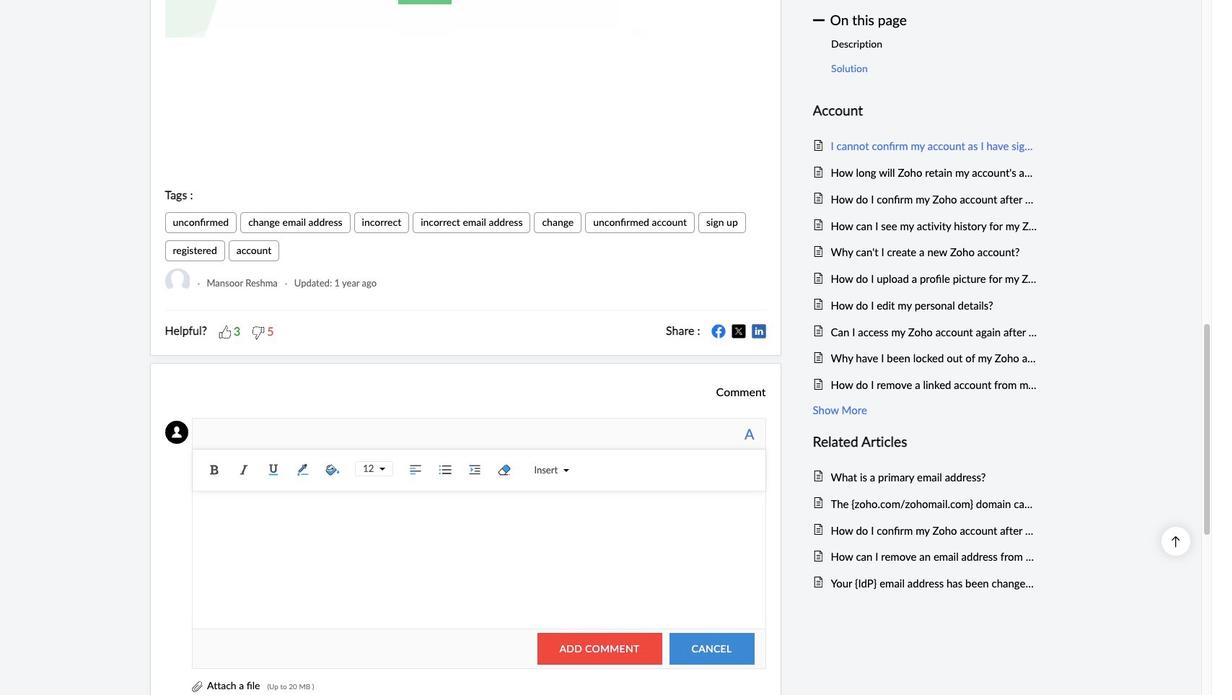Task type: vqa. For each thing, say whether or not it's contained in the screenshot.
CHOOSE CATEGORY image at right
no



Task type: describe. For each thing, give the bounding box(es) containing it.
lists image
[[435, 459, 457, 481]]

font size image
[[374, 466, 386, 472]]

italic (ctrl+i) image
[[233, 459, 255, 481]]

bold (ctrl+b) image
[[204, 459, 225, 481]]

background color image
[[322, 459, 344, 481]]

indent image
[[464, 459, 486, 481]]

linkedin image
[[752, 324, 766, 339]]

clear formatting image
[[494, 459, 516, 481]]

twitter image
[[732, 324, 746, 339]]

facebook image
[[711, 324, 726, 339]]



Task type: locate. For each thing, give the bounding box(es) containing it.
1 vertical spatial heading
[[813, 431, 1038, 453]]

1 heading from the top
[[813, 100, 1038, 122]]

underline (ctrl+u) image
[[263, 459, 285, 481]]

a gif showing how to edit the email address that is registered incorrectly. image
[[165, 0, 766, 38]]

insert options image
[[558, 468, 570, 473]]

0 vertical spatial heading
[[813, 100, 1038, 122]]

2 heading from the top
[[813, 431, 1038, 453]]

align image
[[405, 459, 427, 481]]

heading
[[813, 100, 1038, 122], [813, 431, 1038, 453]]

font color image
[[293, 459, 314, 481]]



